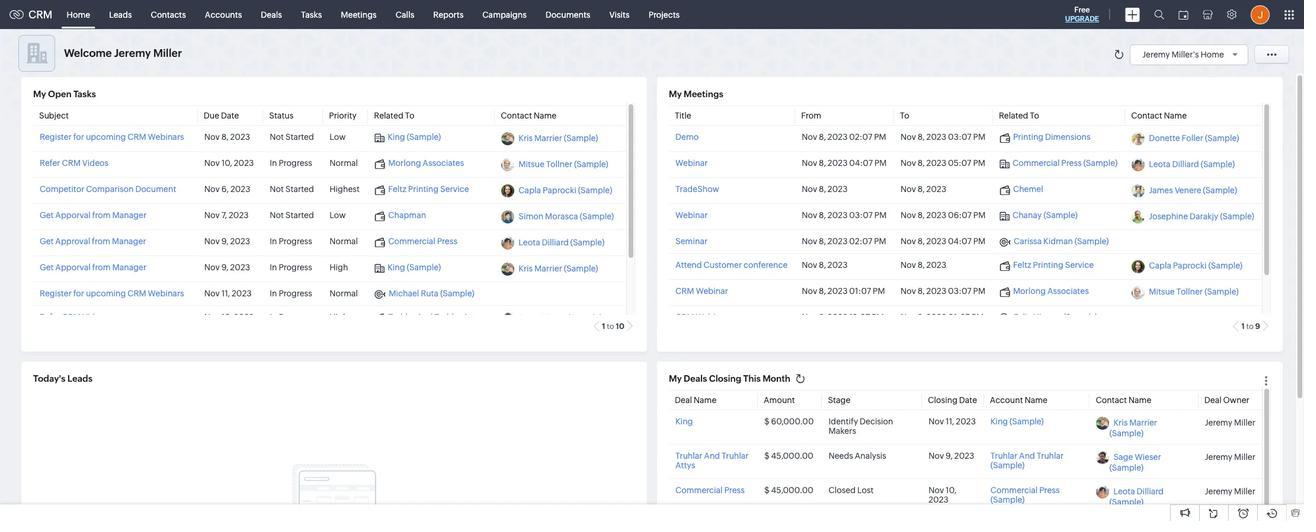 Task type: vqa. For each thing, say whether or not it's contained in the screenshot.
Friday "column header" on the right top
no



Task type: locate. For each thing, give the bounding box(es) containing it.
0 vertical spatial sage wieser (sample)
[[519, 313, 602, 323]]

search element
[[1148, 0, 1172, 29]]

1 vertical spatial register for upcoming crm webinars link
[[40, 289, 184, 298]]

get apporval from manager for nov 7, 2023
[[40, 211, 147, 220]]

nov 8, 2023 05:07 pm
[[901, 158, 986, 168]]

1 for my open tasks
[[602, 322, 606, 331]]

deal
[[675, 396, 692, 405], [1205, 396, 1222, 405]]

1 vertical spatial morlong associates link
[[1000, 286, 1090, 297]]

0 horizontal spatial mitsue
[[519, 160, 545, 169]]

$ 45,000.00 down $ 60,000.00
[[765, 451, 814, 461]]

2 high from the top
[[330, 312, 348, 322]]

nov 6, 2023
[[204, 185, 251, 194]]

my for my meetings
[[669, 89, 682, 99]]

upcoming up competitor comparison document link
[[86, 132, 126, 142]]

0 vertical spatial mitsue
[[519, 160, 545, 169]]

2 vertical spatial printing
[[1034, 260, 1064, 270]]

1 get from the top
[[40, 211, 54, 220]]

1 upcoming from the top
[[86, 132, 126, 142]]

2 upcoming from the top
[[86, 289, 126, 298]]

3 progress from the top
[[279, 263, 312, 272]]

2 webinar link from the top
[[676, 211, 708, 220]]

1 progress from the top
[[279, 158, 312, 168]]

get apporval from manager
[[40, 211, 147, 220], [40, 263, 147, 272]]

0 vertical spatial paprocki
[[543, 186, 577, 195]]

1 get apporval from manager link from the top
[[40, 211, 147, 220]]

(sample) inside the commercial press (sample)
[[991, 495, 1025, 505]]

1 not from the top
[[270, 132, 284, 142]]

jeremy for identify decision makers
[[1206, 418, 1233, 427]]

1 vertical spatial mitsue tollner (sample) link
[[1150, 287, 1239, 297]]

0 horizontal spatial sage wieser (sample) link
[[519, 313, 602, 323]]

morasca
[[545, 212, 578, 221]]

1 1 from the left
[[602, 322, 606, 331]]

0 vertical spatial sage
[[519, 313, 538, 323]]

1 45,000.00 from the top
[[772, 451, 814, 461]]

name for related to contact name link
[[534, 111, 557, 121]]

printing inside printing dimensions link
[[1014, 132, 1044, 142]]

capla paprocki (sample) for the "capla paprocki (sample)" "link" to the right
[[1150, 261, 1243, 271]]

3 from from the top
[[92, 263, 111, 272]]

2 vertical spatial leota
[[1114, 487, 1136, 496]]

2 vertical spatial leota dilliard (sample)
[[1110, 487, 1164, 507]]

register down approval
[[40, 289, 72, 298]]

name for account name's contact name link
[[1129, 396, 1152, 405]]

low down priority link at the left top
[[330, 132, 346, 142]]

1 horizontal spatial nov 8, 2023 01:07 pm
[[901, 312, 984, 322]]

contact name
[[501, 111, 557, 121], [1132, 111, 1188, 121], [1096, 396, 1152, 405]]

tollner
[[546, 160, 573, 169], [1177, 287, 1204, 297]]

attys
[[463, 312, 483, 322], [676, 461, 696, 470]]

5 progress from the top
[[279, 312, 312, 322]]

$ 45,000.00 for needs
[[765, 451, 814, 461]]

josephine darakjy (sample)
[[1150, 212, 1255, 221]]

progress for michael
[[279, 289, 312, 298]]

tasks
[[301, 10, 322, 19], [74, 89, 96, 99]]

feltz printing service link
[[375, 185, 469, 195], [1000, 260, 1095, 271]]

for down my open tasks
[[73, 132, 84, 142]]

2 apporval from the top
[[55, 263, 91, 272]]

0 vertical spatial kris marrier (sample)
[[519, 134, 598, 143]]

home link
[[57, 0, 100, 29]]

related to right priority
[[374, 111, 415, 121]]

get apporval from manager down get approval from manager
[[40, 263, 147, 272]]

progress for truhlar
[[279, 312, 312, 322]]

chanay (sample)
[[1013, 211, 1078, 220]]

2 refer from the top
[[40, 312, 60, 322]]

contact for account name
[[1096, 396, 1128, 405]]

my for my deals closing this month
[[669, 374, 682, 384]]

2 get apporval from manager link from the top
[[40, 263, 147, 272]]

0 vertical spatial 45,000.00
[[772, 451, 814, 461]]

2 from from the top
[[92, 237, 110, 246]]

1 to from the left
[[607, 322, 615, 331]]

my left open at the left
[[33, 89, 46, 99]]

morlong
[[388, 158, 421, 168], [1014, 286, 1047, 296]]

jeremy miller for leota dilliard (sample)
[[1206, 487, 1256, 496]]

dilliard for normal
[[542, 238, 569, 247]]

sage wieser (sample) for high
[[519, 313, 602, 323]]

0 vertical spatial commercial press link
[[375, 237, 458, 247]]

nov 8, 2023 for attend customer conference
[[802, 260, 848, 270]]

1 apporval from the top
[[55, 211, 91, 220]]

1 vertical spatial 45,000.00
[[772, 486, 814, 495]]

register for upcoming crm webinars link up comparison at the left top of page
[[40, 132, 184, 142]]

morlong associates up chapman
[[388, 158, 464, 168]]

1 horizontal spatial tollner
[[1177, 287, 1204, 297]]

morlong associates link up chapman
[[375, 158, 464, 169]]

commercial press (sample) link down printing dimensions
[[1000, 158, 1118, 169]]

1 vertical spatial tollner
[[1177, 287, 1204, 297]]

3 normal from the top
[[330, 289, 358, 298]]

1 vertical spatial jeremy miller
[[1206, 452, 1256, 462]]

deal for deal name
[[675, 396, 692, 405]]

meetings left calls link
[[341, 10, 377, 19]]

projects link
[[639, 0, 690, 29]]

get left approval
[[40, 237, 54, 246]]

1 vertical spatial capla
[[1150, 261, 1172, 271]]

01:07
[[850, 286, 872, 296], [949, 312, 971, 322]]

in
[[270, 158, 277, 168], [270, 237, 277, 246], [270, 263, 277, 272], [270, 289, 277, 298], [270, 312, 277, 322]]

apporval for nov 9, 2023
[[55, 263, 91, 272]]

6,
[[222, 185, 229, 194]]

crm webinar link for nov 8, 2023 01:07 pm
[[676, 286, 729, 296]]

paprocki for the "capla paprocki (sample)" "link" to the right
[[1174, 261, 1207, 271]]

press inside the commercial press (sample)
[[1040, 486, 1060, 495]]

1 vertical spatial paprocki
[[1174, 261, 1207, 271]]

not down status
[[270, 132, 284, 142]]

search image
[[1155, 9, 1165, 20]]

0 horizontal spatial deal
[[675, 396, 692, 405]]

date right "due"
[[221, 111, 239, 121]]

1 vertical spatial sage wieser (sample)
[[1110, 453, 1162, 473]]

from right approval
[[92, 237, 110, 246]]

0 vertical spatial videos
[[82, 158, 109, 168]]

3 $ from the top
[[765, 486, 770, 495]]

paprocki down josephine darakjy (sample) link
[[1174, 261, 1207, 271]]

welcome
[[64, 47, 112, 59]]

kris inside kris marrier (sample)
[[1114, 418, 1128, 428]]

1 deal from the left
[[675, 396, 692, 405]]

2 related from the left
[[999, 111, 1029, 121]]

michael
[[389, 289, 419, 298]]

$ 60,000.00
[[765, 417, 814, 426]]

1 vertical spatial from
[[92, 237, 110, 246]]

1 crm webinar from the top
[[676, 286, 729, 296]]

1 get apporval from manager from the top
[[40, 211, 147, 220]]

low for king (sample)
[[330, 132, 346, 142]]

2 normal from the top
[[330, 237, 358, 246]]

sage wieser (sample) for nov 9, 2023
[[1110, 453, 1162, 473]]

marrier for high
[[535, 264, 563, 274]]

related to link right priority
[[374, 111, 415, 121]]

0 vertical spatial started
[[286, 132, 314, 142]]

nov 8, 2023 04:07 pm down nov 8, 2023 06:07 pm
[[901, 237, 986, 246]]

1 register for upcoming crm webinars link from the top
[[40, 132, 184, 142]]

not for nov 8, 2023
[[270, 132, 284, 142]]

1 horizontal spatial wieser
[[1135, 453, 1162, 462]]

4 in progress from the top
[[270, 289, 312, 298]]

0 vertical spatial nov 10, 2023
[[204, 158, 254, 168]]

1 low from the top
[[330, 132, 346, 142]]

2 webinars from the top
[[148, 289, 184, 298]]

from down competitor comparison document
[[92, 211, 111, 220]]

2 nov 8, 2023 02:07 pm from the top
[[802, 237, 887, 246]]

donette
[[1150, 134, 1181, 143]]

0 vertical spatial normal
[[330, 158, 358, 168]]

45,000.00 down 60,000.00
[[772, 451, 814, 461]]

$ 45,000.00 left "closed"
[[765, 486, 814, 495]]

capla paprocki (sample) down josephine darakjy (sample) link
[[1150, 261, 1243, 271]]

deal left owner
[[1205, 396, 1222, 405]]

refer
[[40, 158, 60, 168], [40, 312, 60, 322]]

1 vertical spatial capla paprocki (sample) link
[[1150, 261, 1243, 271]]

upcoming for nov 8, 2023
[[86, 132, 126, 142]]

normal for commercial
[[330, 237, 358, 246]]

nov 10, 2023
[[204, 158, 254, 168], [204, 312, 254, 322], [929, 486, 957, 505]]

sage wieser (sample) link for high
[[519, 313, 602, 323]]

0 vertical spatial high
[[330, 263, 348, 272]]

0 horizontal spatial meetings
[[341, 10, 377, 19]]

manager
[[112, 211, 147, 220], [112, 237, 146, 246], [112, 263, 147, 272]]

2 jeremy miller from the top
[[1206, 452, 1256, 462]]

campaigns
[[483, 10, 527, 19]]

capla paprocki (sample) link up simon morasca (sample) link
[[519, 186, 613, 195]]

sage inside sage wieser (sample)
[[1114, 453, 1134, 462]]

date for due date
[[221, 111, 239, 121]]

seminar
[[676, 237, 708, 246]]

josephine darakjy (sample) link
[[1150, 212, 1255, 221]]

not right nov 6, 2023
[[270, 185, 284, 194]]

2 get from the top
[[40, 237, 54, 246]]

2 deal from the left
[[1205, 396, 1222, 405]]

2 not from the top
[[270, 185, 284, 194]]

feltz for rightmost feltz printing service link
[[1014, 260, 1032, 270]]

king (sample) link
[[375, 132, 441, 143], [375, 263, 441, 273], [991, 417, 1045, 426]]

2 related to from the left
[[999, 111, 1040, 121]]

upcoming down get approval from manager link
[[86, 289, 126, 298]]

register down subject
[[40, 132, 72, 142]]

2 vertical spatial 9,
[[946, 451, 953, 461]]

1 vertical spatial register for upcoming crm webinars
[[40, 289, 184, 298]]

1 refer crm videos from the top
[[40, 158, 109, 168]]

1 vertical spatial deals
[[684, 374, 708, 384]]

0 vertical spatial wieser
[[540, 313, 566, 323]]

james venere (sample)
[[1150, 186, 1238, 195]]

1 vertical spatial nov 8, 2023 02:07 pm
[[802, 237, 887, 246]]

for for nov 11, 2023
[[73, 289, 84, 298]]

0 vertical spatial feltz
[[388, 185, 407, 194]]

2 vertical spatial normal
[[330, 289, 358, 298]]

owner
[[1224, 396, 1250, 405]]

competitor
[[40, 185, 84, 194]]

to left 10 on the left bottom of page
[[607, 322, 615, 331]]

0 vertical spatial nov 8, 2023 03:07 pm
[[901, 132, 986, 142]]

3 started from the top
[[286, 211, 314, 220]]

leota dilliard (sample) for nov 10, 2023
[[1110, 487, 1164, 507]]

0 vertical spatial truhlar and truhlar attys
[[388, 312, 483, 322]]

45,000.00 left "closed"
[[772, 486, 814, 495]]

1 vertical spatial webinars
[[148, 289, 184, 298]]

not right "nov 7, 2023"
[[270, 211, 284, 220]]

3 not started from the top
[[270, 211, 314, 220]]

truhlar and truhlar attys link down michael ruta (sample) link
[[375, 312, 483, 323]]

printing down carissa kidman (sample) link on the right of page
[[1034, 260, 1064, 270]]

kris marrier (sample) link
[[519, 134, 598, 143], [519, 264, 598, 274], [1110, 418, 1158, 438]]

chanay
[[1013, 211, 1042, 220]]

felix hirpara (sample)
[[1014, 312, 1098, 322]]

due
[[204, 111, 219, 121]]

crm link
[[9, 8, 53, 21]]

profile element
[[1244, 0, 1278, 29]]

printing
[[1014, 132, 1044, 142], [408, 185, 439, 194], [1034, 260, 1064, 270]]

marrier for nov 11, 2023
[[1130, 418, 1158, 428]]

1 webinars from the top
[[148, 132, 184, 142]]

normal for michael
[[330, 289, 358, 298]]

leads up "welcome jeremy miller"
[[109, 10, 132, 19]]

feltz printing service link down carissa kidman (sample) link on the right of page
[[1000, 260, 1095, 271]]

venere
[[1175, 186, 1202, 195]]

1 vertical spatial king (sample) link
[[375, 263, 441, 273]]

my up deal name
[[669, 374, 682, 384]]

apporval down approval
[[55, 263, 91, 272]]

not for nov 6, 2023
[[270, 185, 284, 194]]

feltz printing service up chapman
[[388, 185, 469, 194]]

2 $ from the top
[[765, 451, 770, 461]]

2 progress from the top
[[279, 237, 312, 246]]

0 vertical spatial 02:07
[[850, 132, 873, 142]]

leota inside leota dilliard (sample)
[[1114, 487, 1136, 496]]

calendar image
[[1179, 10, 1189, 19]]

refer crm videos for high
[[40, 312, 109, 322]]

printing left dimensions
[[1014, 132, 1044, 142]]

$
[[765, 417, 770, 426], [765, 451, 770, 461], [765, 486, 770, 495]]

2 low from the top
[[330, 211, 346, 220]]

0 vertical spatial crm webinar link
[[676, 286, 729, 296]]

nov 8, 2023 06:07 pm
[[901, 211, 986, 220]]

0 vertical spatial leota
[[1150, 160, 1171, 169]]

0 horizontal spatial 1
[[602, 322, 606, 331]]

2 videos from the top
[[82, 312, 109, 322]]

get
[[40, 211, 54, 220], [40, 237, 54, 246], [40, 263, 54, 272]]

deals up deal name
[[684, 374, 708, 384]]

1 register from the top
[[40, 132, 72, 142]]

(sample)
[[407, 132, 441, 142], [564, 134, 598, 143], [1206, 134, 1240, 143], [1084, 158, 1118, 168], [574, 160, 609, 169], [1201, 160, 1236, 169], [578, 186, 613, 195], [1204, 186, 1238, 195], [1044, 211, 1078, 220], [580, 212, 614, 221], [1221, 212, 1255, 221], [1075, 237, 1110, 246], [571, 238, 605, 247], [1209, 261, 1243, 271], [407, 263, 441, 272], [564, 264, 598, 274], [1205, 287, 1239, 297], [440, 289, 475, 298], [1064, 312, 1098, 322], [568, 313, 602, 323], [1010, 417, 1045, 426], [1110, 429, 1144, 438], [991, 461, 1025, 470], [1110, 463, 1144, 473], [991, 495, 1025, 505], [1110, 498, 1144, 507]]

2 45,000.00 from the top
[[772, 486, 814, 495]]

webinar link down "demo"
[[676, 158, 708, 168]]

3 get from the top
[[40, 263, 54, 272]]

1 vertical spatial leads
[[67, 374, 93, 384]]

apporval up approval
[[55, 211, 91, 220]]

feltz printing service down carissa kidman (sample) link on the right of page
[[1014, 260, 1095, 270]]

commercial press (sample) down dimensions
[[1013, 158, 1118, 168]]

1 left 9
[[1242, 322, 1245, 331]]

accounts link
[[196, 0, 252, 29]]

8,
[[222, 132, 229, 142], [819, 132, 826, 142], [918, 132, 925, 142], [819, 158, 826, 168], [918, 158, 925, 168], [819, 185, 826, 194], [918, 185, 925, 194], [819, 211, 826, 220], [918, 211, 925, 220], [819, 237, 826, 246], [918, 237, 925, 246], [819, 260, 826, 270], [918, 260, 925, 270], [819, 286, 826, 296], [918, 286, 925, 296], [819, 312, 826, 322], [918, 312, 925, 322]]

from for high
[[92, 263, 111, 272]]

highest
[[330, 185, 360, 194]]

capla paprocki (sample) link down josephine darakjy (sample) link
[[1150, 261, 1243, 271]]

1 videos from the top
[[82, 158, 109, 168]]

0 horizontal spatial wieser
[[540, 313, 566, 323]]

1 vertical spatial 9,
[[222, 263, 229, 272]]

related right priority
[[374, 111, 404, 121]]

from for normal
[[92, 237, 110, 246]]

for down approval
[[73, 289, 84, 298]]

jeremy miller for kris marrier (sample)
[[1206, 418, 1256, 427]]

demo link
[[676, 132, 699, 142]]

to left 9
[[1247, 322, 1254, 331]]

and down michael ruta (sample) link
[[417, 312, 433, 322]]

wieser for high
[[540, 313, 566, 323]]

morlong associates
[[388, 158, 464, 168], [1014, 286, 1090, 296]]

1 horizontal spatial sage wieser (sample) link
[[1110, 453, 1162, 473]]

2 to from the left
[[1247, 322, 1254, 331]]

commercial press (sample) link down truhlar and truhlar (sample)
[[991, 486, 1060, 505]]

2 1 from the left
[[1242, 322, 1245, 331]]

associates
[[423, 158, 464, 168], [1048, 286, 1090, 296]]

leota for normal
[[519, 238, 540, 247]]

my open tasks
[[33, 89, 96, 99]]

3 not from the top
[[270, 211, 284, 220]]

truhlar and truhlar attys down king link
[[676, 451, 749, 470]]

1 $ 45,000.00 from the top
[[765, 451, 814, 461]]

king (sample) for low
[[388, 132, 441, 142]]

5 in progress from the top
[[270, 312, 312, 322]]

0 horizontal spatial sage wieser (sample)
[[519, 313, 602, 323]]

2 for from the top
[[73, 289, 84, 298]]

morlong associates up hirpara
[[1014, 286, 1090, 296]]

get down get approval from manager link
[[40, 263, 54, 272]]

deal for deal owner
[[1205, 396, 1222, 405]]

1 refer crm videos link from the top
[[40, 158, 109, 168]]

deals left tasks link
[[261, 10, 282, 19]]

2 get apporval from manager from the top
[[40, 263, 147, 272]]

open
[[48, 89, 72, 99]]

related to link
[[374, 111, 415, 121], [999, 111, 1040, 121]]

3 jeremy miller from the top
[[1206, 487, 1256, 496]]

2 register for upcoming crm webinars from the top
[[40, 289, 184, 298]]

2 vertical spatial 10,
[[946, 486, 957, 495]]

get down competitor
[[40, 211, 54, 220]]

4 in from the top
[[270, 289, 277, 298]]

0 horizontal spatial 11,
[[222, 289, 230, 298]]

create menu element
[[1119, 0, 1148, 29]]

3 in from the top
[[270, 263, 277, 272]]

1 left 10 on the left bottom of page
[[602, 322, 606, 331]]

$ for and
[[765, 451, 770, 461]]

leads right today's
[[67, 374, 93, 384]]

commercial press (sample) down truhlar and truhlar (sample)
[[991, 486, 1060, 505]]

$ 45,000.00 for closed
[[765, 486, 814, 495]]

1 horizontal spatial 01:07
[[949, 312, 971, 322]]

1 webinar link from the top
[[676, 158, 708, 168]]

1 not started from the top
[[270, 132, 314, 142]]

1 crm webinar link from the top
[[676, 286, 729, 296]]

get apporval from manager up get approval from manager link
[[40, 211, 147, 220]]

king (sample) link for low
[[375, 132, 441, 143]]

truhlar and truhlar attys link
[[375, 312, 483, 323], [676, 451, 749, 470]]

printing dimensions
[[1014, 132, 1091, 142]]

dilliard inside leota dilliard (sample)
[[1137, 487, 1164, 496]]

normal
[[330, 158, 358, 168], [330, 237, 358, 246], [330, 289, 358, 298]]

2 in progress from the top
[[270, 237, 312, 246]]

1 horizontal spatial and
[[704, 451, 720, 461]]

1 vertical spatial refer
[[40, 312, 60, 322]]

1 02:07 from the top
[[850, 132, 873, 142]]

45,000.00
[[772, 451, 814, 461], [772, 486, 814, 495]]

leota
[[1150, 160, 1171, 169], [519, 238, 540, 247], [1114, 487, 1136, 496]]

capla paprocki (sample) up simon morasca (sample) link
[[519, 186, 613, 195]]

date left account on the right of the page
[[960, 396, 978, 405]]

nov 8, 2023 04:07 pm
[[802, 158, 887, 168], [901, 237, 986, 246]]

commercial
[[1013, 158, 1060, 168], [388, 237, 436, 246], [676, 486, 723, 495], [991, 486, 1038, 495]]

and down account name
[[1020, 451, 1036, 461]]

3 in progress from the top
[[270, 263, 312, 272]]

1 nov 8, 2023 02:07 pm from the top
[[802, 132, 887, 142]]

1 jeremy miller from the top
[[1206, 418, 1256, 427]]

0 vertical spatial apporval
[[55, 211, 91, 220]]

closed lost
[[829, 486, 874, 495]]

5 in from the top
[[270, 312, 277, 322]]

calls
[[396, 10, 415, 19]]

2 not started from the top
[[270, 185, 314, 194]]

register for upcoming crm webinars link down get approval from manager link
[[40, 289, 184, 298]]

kris marrier (sample) link for nov 11, 2023
[[1110, 418, 1158, 438]]

tasks right open at the left
[[74, 89, 96, 99]]

webinar link for nov 8, 2023 03:07 pm
[[676, 211, 708, 220]]

2 register for upcoming crm webinars link from the top
[[40, 289, 184, 298]]

1 horizontal spatial to
[[1247, 322, 1254, 331]]

from
[[802, 111, 822, 121]]

home up welcome
[[67, 10, 90, 19]]

1 in progress from the top
[[270, 158, 312, 168]]

1 high from the top
[[330, 263, 348, 272]]

45,000.00 for needs analysis
[[772, 451, 814, 461]]

apporval
[[55, 211, 91, 220], [55, 263, 91, 272]]

0 horizontal spatial tollner
[[546, 160, 573, 169]]

free
[[1075, 5, 1091, 14]]

nov
[[204, 132, 220, 142], [802, 132, 818, 142], [901, 132, 917, 142], [204, 158, 220, 168], [802, 158, 818, 168], [901, 158, 917, 168], [204, 185, 220, 194], [802, 185, 818, 194], [901, 185, 917, 194], [204, 211, 220, 220], [802, 211, 818, 220], [901, 211, 917, 220], [204, 237, 220, 246], [802, 237, 818, 246], [901, 237, 917, 246], [802, 260, 818, 270], [901, 260, 917, 270], [204, 263, 220, 272], [802, 286, 818, 296], [901, 286, 917, 296], [204, 289, 220, 298], [204, 312, 220, 322], [802, 312, 818, 322], [901, 312, 917, 322], [929, 417, 945, 426], [929, 451, 945, 461], [929, 486, 945, 495]]

printing dimensions link
[[1000, 132, 1091, 143]]

tasks right deals link
[[301, 10, 322, 19]]

in for king
[[270, 263, 277, 272]]

morlong associates link up hirpara
[[1000, 286, 1090, 297]]

contact name link for account name
[[1096, 396, 1152, 405]]

1 vertical spatial morlong associates
[[1014, 286, 1090, 296]]

related to link up printing dimensions link
[[999, 111, 1040, 121]]

1 vertical spatial nov 11, 2023
[[929, 417, 976, 426]]

feltz printing service link up chapman
[[375, 185, 469, 195]]

not started
[[270, 132, 314, 142], [270, 185, 314, 194], [270, 211, 314, 220]]

2 refer crm videos from the top
[[40, 312, 109, 322]]

and down deal name "link"
[[704, 451, 720, 461]]

document
[[135, 185, 176, 194]]

sage wieser (sample) link for nov 9, 2023
[[1110, 453, 1162, 473]]

1 from from the top
[[92, 211, 111, 220]]

manager for low
[[112, 211, 147, 220]]

0 horizontal spatial morlong associates
[[388, 158, 464, 168]]

get apporval from manager link
[[40, 211, 147, 220], [40, 263, 147, 272]]

nov 8, 2023 04:07 pm down from link
[[802, 158, 887, 168]]

kris marrier (sample) for nov 11, 2023
[[1110, 418, 1158, 438]]

printing for the topmost feltz printing service link
[[408, 185, 439, 194]]

0 vertical spatial 01:07
[[850, 286, 872, 296]]

morlong up chapman
[[388, 158, 421, 168]]

2 vertical spatial started
[[286, 211, 314, 220]]

contact name for account name
[[1096, 396, 1152, 405]]

register for upcoming crm webinars up comparison at the left top of page
[[40, 132, 184, 142]]

crm webinar for nov 8, 2023 01:07 pm
[[676, 286, 729, 296]]

0 horizontal spatial contact
[[501, 111, 532, 121]]

printing up chapman
[[408, 185, 439, 194]]

1 related to from the left
[[374, 111, 415, 121]]

truhlar and truhlar attys link down king link
[[676, 451, 749, 470]]

1 vertical spatial leota
[[519, 238, 540, 247]]

1 vertical spatial for
[[73, 289, 84, 298]]

feltz down carissa
[[1014, 260, 1032, 270]]

webinar link up seminar link on the top right
[[676, 211, 708, 220]]

wieser
[[540, 313, 566, 323], [1135, 453, 1162, 462]]

deal up king link
[[675, 396, 692, 405]]

crm webinar
[[676, 286, 729, 296], [676, 312, 729, 322]]

in progress for truhlar and truhlar attys
[[270, 312, 312, 322]]

leota dilliard (sample)
[[1150, 160, 1236, 169], [519, 238, 605, 247], [1110, 487, 1164, 507]]

attys down michael ruta (sample)
[[463, 312, 483, 322]]

in for morlong
[[270, 158, 277, 168]]

in progress for king (sample)
[[270, 263, 312, 272]]

profile image
[[1252, 5, 1271, 24]]

kris for high
[[519, 264, 533, 274]]

to for my meetings
[[1247, 322, 1254, 331]]

2 started from the top
[[286, 185, 314, 194]]

1 vertical spatial $
[[765, 451, 770, 461]]

in for truhlar
[[270, 312, 277, 322]]

1 to from the left
[[405, 111, 415, 121]]

1 refer from the top
[[40, 158, 60, 168]]

related
[[374, 111, 404, 121], [999, 111, 1029, 121]]

get for commercial
[[40, 237, 54, 246]]

4 progress from the top
[[279, 289, 312, 298]]

0 horizontal spatial 04:07
[[850, 158, 873, 168]]

1 started from the top
[[286, 132, 314, 142]]

related to up printing dimensions link
[[999, 111, 1040, 121]]

1 vertical spatial 02:07
[[850, 237, 873, 246]]

attys down king link
[[676, 461, 696, 470]]

1 vertical spatial dilliard
[[542, 238, 569, 247]]

05:07
[[949, 158, 972, 168]]

from down get approval from manager
[[92, 263, 111, 272]]

contact
[[501, 111, 532, 121], [1132, 111, 1163, 121], [1096, 396, 1128, 405]]

2 register from the top
[[40, 289, 72, 298]]

my
[[33, 89, 46, 99], [669, 89, 682, 99], [669, 374, 682, 384]]

low down highest
[[330, 211, 346, 220]]

meetings up title
[[684, 89, 724, 99]]

capla down josephine
[[1150, 261, 1172, 271]]

register for upcoming crm webinars down get approval from manager link
[[40, 289, 184, 298]]

1 for from the top
[[73, 132, 84, 142]]

morlong up felix
[[1014, 286, 1047, 296]]

0 horizontal spatial mitsue tollner (sample) link
[[519, 160, 609, 169]]

michael ruta (sample)
[[389, 289, 475, 298]]

2 crm webinar link from the top
[[676, 312, 729, 322]]

2023
[[230, 132, 250, 142], [828, 132, 848, 142], [927, 132, 947, 142], [234, 158, 254, 168], [828, 158, 848, 168], [927, 158, 947, 168], [231, 185, 251, 194], [828, 185, 848, 194], [927, 185, 947, 194], [229, 211, 249, 220], [828, 211, 848, 220], [927, 211, 947, 220], [230, 237, 250, 246], [828, 237, 848, 246], [927, 237, 947, 246], [828, 260, 848, 270], [927, 260, 947, 270], [230, 263, 250, 272], [828, 286, 848, 296], [927, 286, 947, 296], [232, 289, 252, 298], [234, 312, 254, 322], [828, 312, 848, 322], [927, 312, 947, 322], [956, 417, 976, 426], [955, 451, 975, 461], [929, 495, 949, 505]]

dilliard
[[1173, 160, 1200, 169], [542, 238, 569, 247], [1137, 487, 1164, 496]]

started for nov 7, 2023
[[286, 211, 314, 220]]

related up printing dimensions link
[[999, 111, 1029, 121]]

0 vertical spatial refer crm videos link
[[40, 158, 109, 168]]

feltz up chapman link
[[388, 185, 407, 194]]

1 in from the top
[[270, 158, 277, 168]]

0 horizontal spatial associates
[[423, 158, 464, 168]]

truhlar and truhlar attys down michael ruta (sample)
[[388, 312, 483, 322]]

1 horizontal spatial capla paprocki (sample) link
[[1150, 261, 1243, 271]]

webinar link for nov 8, 2023 04:07 pm
[[676, 158, 708, 168]]

videos for normal
[[82, 158, 109, 168]]

miller for needs analysis
[[1235, 452, 1256, 462]]

capla up simon
[[519, 186, 541, 195]]

leota dilliard (sample) link
[[1150, 160, 1236, 169], [519, 238, 605, 247], [1110, 487, 1164, 507]]

my up title
[[669, 89, 682, 99]]

0 horizontal spatial feltz printing service link
[[375, 185, 469, 195]]

7,
[[222, 211, 227, 220]]

started
[[286, 132, 314, 142], [286, 185, 314, 194], [286, 211, 314, 220]]

crm webinar for nov 8, 2023 12:07 pm
[[676, 312, 729, 322]]

2 vertical spatial get
[[40, 263, 54, 272]]

wieser inside sage wieser (sample)
[[1135, 453, 1162, 462]]

0 vertical spatial tasks
[[301, 10, 322, 19]]

2 $ 45,000.00 from the top
[[765, 486, 814, 495]]

nov 8, 2023 02:07 pm
[[802, 132, 887, 142], [802, 237, 887, 246]]

paprocki
[[543, 186, 577, 195], [1174, 261, 1207, 271]]

paprocki up morasca
[[543, 186, 577, 195]]

1 horizontal spatial nov 11, 2023
[[929, 417, 976, 426]]

home right miller's
[[1201, 50, 1225, 59]]

2 02:07 from the top
[[850, 237, 873, 246]]

leads
[[109, 10, 132, 19], [67, 374, 93, 384]]

1 normal from the top
[[330, 158, 358, 168]]

get apporval from manager link down get approval from manager
[[40, 263, 147, 272]]

1 horizontal spatial feltz
[[1014, 260, 1032, 270]]

makers
[[829, 426, 857, 436]]

1 vertical spatial marrier
[[535, 264, 563, 274]]

0 vertical spatial 04:07
[[850, 158, 873, 168]]

1 register for upcoming crm webinars from the top
[[40, 132, 184, 142]]

in progress for commercial press
[[270, 237, 312, 246]]

2 refer crm videos link from the top
[[40, 312, 109, 322]]

0 vertical spatial capla paprocki (sample) link
[[519, 186, 613, 195]]

1 vertical spatial normal
[[330, 237, 358, 246]]

0 vertical spatial printing
[[1014, 132, 1044, 142]]

1 vertical spatial crm webinar link
[[676, 312, 729, 322]]

documents
[[546, 10, 591, 19]]

refer crm videos for normal
[[40, 158, 109, 168]]

06:07
[[949, 211, 972, 220]]

get apporval from manager link up get approval from manager link
[[40, 211, 147, 220]]

not
[[270, 132, 284, 142], [270, 185, 284, 194], [270, 211, 284, 220]]

2 crm webinar from the top
[[676, 312, 729, 322]]

2 in from the top
[[270, 237, 277, 246]]

0 vertical spatial $ 45,000.00
[[765, 451, 814, 461]]

king (sample) link for nov 11, 2023
[[991, 417, 1045, 426]]

0 vertical spatial for
[[73, 132, 84, 142]]



Task type: describe. For each thing, give the bounding box(es) containing it.
1 vertical spatial associates
[[1048, 286, 1090, 296]]

refer for high
[[40, 312, 60, 322]]

sage for high
[[519, 313, 538, 323]]

related to for second related to link from the right
[[374, 111, 415, 121]]

(sample) inside truhlar and truhlar (sample)
[[991, 461, 1025, 470]]

nov 8, 2023 for register for upcoming crm webinars
[[204, 132, 250, 142]]

deal name
[[675, 396, 717, 405]]

due date link
[[204, 111, 239, 121]]

dimensions
[[1046, 132, 1091, 142]]

truhlar and truhlar (sample)
[[991, 451, 1064, 470]]

jeremy for needs analysis
[[1206, 452, 1233, 462]]

king link
[[676, 417, 693, 426]]

title
[[675, 111, 692, 121]]

10, for normal
[[222, 158, 232, 168]]

0 vertical spatial dilliard
[[1173, 160, 1200, 169]]

today's
[[33, 374, 66, 384]]

0 vertical spatial leads
[[109, 10, 132, 19]]

related to for 2nd related to link
[[999, 111, 1040, 121]]

name for deal name "link"
[[694, 396, 717, 405]]

manager for normal
[[112, 237, 146, 246]]

attend customer conference link
[[676, 260, 788, 270]]

jeremy miller for sage wieser (sample)
[[1206, 452, 1256, 462]]

high for truhlar
[[330, 312, 348, 322]]

0 vertical spatial 11,
[[222, 289, 230, 298]]

0 vertical spatial morlong associates link
[[375, 158, 464, 169]]

reports
[[434, 10, 464, 19]]

josephine
[[1150, 212, 1189, 221]]

register for upcoming crm webinars link for nov 11, 2023
[[40, 289, 184, 298]]

felix
[[1014, 312, 1032, 322]]

not started for nov 7, 2023
[[270, 211, 314, 220]]

priority
[[329, 111, 357, 121]]

(sample) inside leota dilliard (sample)
[[1110, 498, 1144, 507]]

contact for related to
[[501, 111, 532, 121]]

0 vertical spatial nov 11, 2023
[[204, 289, 252, 298]]

needs
[[829, 451, 854, 461]]

0 horizontal spatial truhlar and truhlar attys
[[388, 312, 483, 322]]

register for nov 8, 2023
[[40, 132, 72, 142]]

miller for identify decision makers
[[1235, 418, 1256, 427]]

(sample) inside sage wieser (sample)
[[1110, 463, 1144, 473]]

analysis
[[855, 451, 887, 461]]

carissa kidman (sample) link
[[1000, 237, 1110, 247]]

accounts
[[205, 10, 242, 19]]

amount
[[764, 396, 795, 405]]

title link
[[675, 111, 692, 121]]

1 horizontal spatial feltz printing service
[[1014, 260, 1095, 270]]

0 horizontal spatial truhlar and truhlar attys link
[[375, 312, 483, 323]]

progress for morlong
[[279, 158, 312, 168]]

welcome jeremy miller
[[64, 47, 182, 59]]

chapman
[[388, 211, 426, 220]]

0 vertical spatial leota dilliard (sample)
[[1150, 160, 1236, 169]]

for for nov 8, 2023
[[73, 132, 84, 142]]

03:07 for nov 8, 2023 01:07 pm
[[949, 286, 972, 296]]

james venere (sample) link
[[1150, 186, 1238, 195]]

subject link
[[39, 111, 69, 121]]

king (sample) link for high
[[375, 263, 441, 273]]

1 related to link from the left
[[374, 111, 415, 121]]

leads link
[[100, 0, 141, 29]]

get approval from manager link
[[40, 237, 146, 246]]

9, for get approval from manager
[[222, 237, 229, 246]]

competitor comparison document link
[[40, 185, 176, 194]]

wieser for nov 9, 2023
[[1135, 453, 1162, 462]]

today's leads
[[33, 374, 93, 384]]

0 vertical spatial deals
[[261, 10, 282, 19]]

03:07 for nov 8, 2023 02:07 pm
[[949, 132, 972, 142]]

0 vertical spatial nov 8, 2023 01:07 pm
[[802, 286, 886, 296]]

1 vertical spatial 04:07
[[949, 237, 972, 246]]

my for my open tasks
[[33, 89, 46, 99]]

capla paprocki (sample) for the top the "capla paprocki (sample)" "link"
[[519, 186, 613, 195]]

carissa kidman (sample)
[[1014, 237, 1110, 246]]

2 horizontal spatial contact
[[1132, 111, 1163, 121]]

from for low
[[92, 211, 111, 220]]

10
[[616, 322, 625, 331]]

account
[[991, 396, 1024, 405]]

nov 7, 2023
[[204, 211, 249, 220]]

0 horizontal spatial attys
[[463, 312, 483, 322]]

upcoming for nov 11, 2023
[[86, 289, 126, 298]]

(sample) inside kris marrier (sample)
[[1110, 429, 1144, 438]]

1 vertical spatial nov 8, 2023 01:07 pm
[[901, 312, 984, 322]]

miller for closed lost
[[1235, 487, 1256, 496]]

identify
[[829, 417, 859, 426]]

closed
[[829, 486, 856, 495]]

amount link
[[764, 396, 795, 405]]

crm webinar link for nov 8, 2023 12:07 pm
[[676, 312, 729, 322]]

0 horizontal spatial leads
[[67, 374, 93, 384]]

michael ruta (sample) link
[[375, 289, 475, 299]]

and inside truhlar and truhlar attys
[[704, 451, 720, 461]]

1 horizontal spatial deals
[[684, 374, 708, 384]]

0 vertical spatial mitsue tollner (sample)
[[519, 160, 609, 169]]

0 horizontal spatial closing
[[710, 374, 742, 384]]

account name link
[[991, 396, 1048, 405]]

sage for nov 9, 2023
[[1114, 453, 1134, 462]]

leota dilliard (sample) for normal
[[519, 238, 605, 247]]

tradeshow link
[[676, 185, 720, 194]]

1 vertical spatial nov 8, 2023 04:07 pm
[[901, 237, 986, 246]]

and inside truhlar and truhlar (sample)
[[1020, 451, 1036, 461]]

deal owner link
[[1205, 396, 1250, 405]]

register for upcoming crm webinars link for nov 8, 2023
[[40, 132, 184, 142]]

not started for nov 6, 2023
[[270, 185, 314, 194]]

0 vertical spatial leota dilliard (sample) link
[[1150, 160, 1236, 169]]

visits link
[[600, 0, 639, 29]]

1 horizontal spatial mitsue tollner (sample)
[[1150, 287, 1239, 297]]

0 vertical spatial nov 8, 2023 04:07 pm
[[802, 158, 887, 168]]

1 horizontal spatial truhlar and truhlar attys link
[[676, 451, 749, 470]]

high for king
[[330, 263, 348, 272]]

comparison
[[86, 185, 134, 194]]

2 vertical spatial nov 10, 2023
[[929, 486, 957, 505]]

9
[[1256, 322, 1261, 331]]

1 vertical spatial closing
[[929, 396, 958, 405]]

0 vertical spatial commercial press
[[388, 237, 458, 246]]

get approval from manager
[[40, 237, 146, 246]]

nov 8, 2023 for tradeshow
[[802, 185, 848, 194]]

2 vertical spatial nov 9, 2023
[[929, 451, 975, 461]]

nov 8, 2023 02:07 pm for nov 8, 2023 04:07 pm
[[802, 237, 887, 246]]

simon morasca (sample) link
[[519, 212, 614, 221]]

1 vertical spatial service
[[1066, 260, 1095, 270]]

1 vertical spatial meetings
[[684, 89, 724, 99]]

0 vertical spatial feltz printing service link
[[375, 185, 469, 195]]

refer crm videos link for normal
[[40, 158, 109, 168]]

0 vertical spatial meetings
[[341, 10, 377, 19]]

not started for nov 8, 2023
[[270, 132, 314, 142]]

in for michael
[[270, 289, 277, 298]]

due date
[[204, 111, 239, 121]]

nov 8, 2023 12:07 pm
[[802, 312, 884, 322]]

12:07
[[850, 312, 871, 322]]

nov 10, 2023 for high
[[204, 312, 254, 322]]

get for king
[[40, 263, 54, 272]]

approval
[[55, 237, 90, 246]]

10, for high
[[222, 312, 232, 322]]

month
[[763, 374, 791, 384]]

1 vertical spatial home
[[1201, 50, 1225, 59]]

decision
[[860, 417, 894, 426]]

subject
[[39, 111, 69, 121]]

started for nov 8, 2023
[[286, 132, 314, 142]]

1 related from the left
[[374, 111, 404, 121]]

to link
[[901, 111, 910, 121]]

donette foller (sample) link
[[1150, 134, 1240, 143]]

1 vertical spatial morlong
[[1014, 286, 1047, 296]]

1 $ from the top
[[765, 417, 770, 426]]

0 horizontal spatial and
[[417, 312, 433, 322]]

foller
[[1183, 134, 1204, 143]]

free upgrade
[[1066, 5, 1100, 23]]

projects
[[649, 10, 680, 19]]

0 vertical spatial commercial press (sample)
[[1013, 158, 1118, 168]]

1 vertical spatial 01:07
[[949, 312, 971, 322]]

chanay (sample) link
[[1000, 211, 1078, 221]]

date for closing date
[[960, 396, 978, 405]]

meetings link
[[332, 0, 386, 29]]

campaigns link
[[473, 0, 536, 29]]

0 horizontal spatial feltz printing service
[[388, 185, 469, 194]]

get apporval from manager for nov 9, 2023
[[40, 263, 147, 272]]

leota for nov 10, 2023
[[1114, 487, 1136, 496]]

dilliard for nov 10, 2023
[[1137, 487, 1164, 496]]

commercial inside the commercial press (sample)
[[991, 486, 1038, 495]]

0 horizontal spatial morlong
[[388, 158, 421, 168]]

1 vertical spatial commercial press
[[676, 486, 745, 495]]

progress for commercial
[[279, 237, 312, 246]]

morlong associates for right morlong associates link
[[1014, 286, 1090, 296]]

started for nov 6, 2023
[[286, 185, 314, 194]]

1 to 9
[[1242, 322, 1261, 331]]

$ for press
[[765, 486, 770, 495]]

1 horizontal spatial commercial press link
[[676, 486, 745, 495]]

1 horizontal spatial tasks
[[301, 10, 322, 19]]

1 vertical spatial commercial press (sample) link
[[991, 486, 1060, 505]]

simon morasca (sample)
[[519, 212, 614, 221]]

deal name link
[[675, 396, 717, 405]]

chemel link
[[1000, 185, 1044, 195]]

hirpara
[[1034, 312, 1062, 322]]

register for upcoming crm webinars for nov 8, 2023
[[40, 132, 184, 142]]

0 horizontal spatial service
[[441, 185, 469, 194]]

leota dilliard (sample) link for nov 10, 2023
[[1110, 487, 1164, 507]]

conference
[[744, 260, 788, 270]]

contact name for related to
[[501, 111, 557, 121]]

apporval for nov 7, 2023
[[55, 211, 91, 220]]

2 to from the left
[[901, 111, 910, 121]]

lost
[[858, 486, 874, 495]]

0 vertical spatial commercial press (sample) link
[[1000, 158, 1118, 169]]

2 related to link from the left
[[999, 111, 1040, 121]]

contacts
[[151, 10, 186, 19]]

needs analysis
[[829, 451, 887, 461]]

demo
[[676, 132, 699, 142]]

tasks link
[[292, 0, 332, 29]]

truhlar and truhlar (sample) link
[[991, 451, 1064, 470]]

kris for nov 11, 2023
[[1114, 418, 1128, 428]]

chemel
[[1014, 185, 1044, 194]]

progress for king
[[279, 263, 312, 272]]

deal owner
[[1205, 396, 1250, 405]]

1 vertical spatial commercial press (sample)
[[991, 486, 1060, 505]]

priority link
[[329, 111, 357, 121]]

1 vertical spatial truhlar and truhlar attys
[[676, 451, 749, 470]]

kris marrier (sample) for high
[[519, 264, 598, 274]]

deals link
[[252, 0, 292, 29]]

0 vertical spatial home
[[67, 10, 90, 19]]

2 vertical spatial king (sample)
[[991, 417, 1045, 426]]

kidman
[[1044, 237, 1074, 246]]

low for chapman
[[330, 211, 346, 220]]

1 vertical spatial 11,
[[946, 417, 955, 426]]

1 vertical spatial 03:07
[[850, 211, 873, 220]]

1 for my meetings
[[1242, 322, 1245, 331]]

to for my open tasks
[[607, 322, 615, 331]]

0 horizontal spatial commercial press link
[[375, 237, 458, 247]]

normal for morlong
[[330, 158, 358, 168]]

3 to from the left
[[1031, 111, 1040, 121]]

1 horizontal spatial morlong associates link
[[1000, 286, 1090, 297]]

jeremy for closed lost
[[1206, 487, 1233, 496]]

tradeshow
[[676, 185, 720, 194]]

1 vertical spatial mitsue
[[1150, 287, 1176, 297]]

documents link
[[536, 0, 600, 29]]

1 horizontal spatial feltz printing service link
[[1000, 260, 1095, 271]]

nov 10, 2023 for normal
[[204, 158, 254, 168]]

attys inside truhlar and truhlar attys
[[676, 461, 696, 470]]

feltz for the topmost feltz printing service link
[[388, 185, 407, 194]]

visits
[[610, 10, 630, 19]]

my deals closing this month
[[669, 374, 791, 384]]

1 vertical spatial nov 8, 2023 03:07 pm
[[802, 211, 887, 220]]

jeremy miller's home
[[1143, 50, 1225, 59]]

create menu image
[[1126, 7, 1141, 22]]

competitor comparison document
[[40, 185, 176, 194]]

1 vertical spatial tasks
[[74, 89, 96, 99]]

refer crm videos link for high
[[40, 312, 109, 322]]

jeremy miller's home link
[[1143, 50, 1243, 59]]



